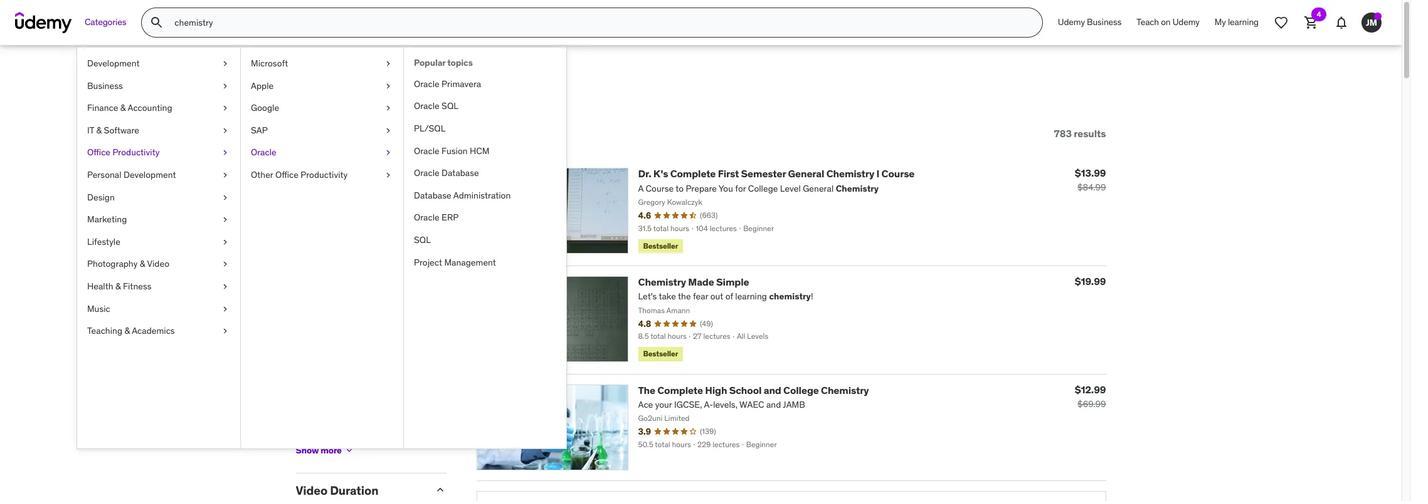 Task type: locate. For each thing, give the bounding box(es) containing it.
microsoft
[[251, 58, 288, 69]]

marketing link
[[77, 209, 240, 231]]

783
[[296, 74, 332, 100], [1054, 127, 1072, 140]]

1 vertical spatial office
[[275, 169, 299, 181]]

& right teaching
[[125, 326, 130, 337]]

1 horizontal spatial business
[[1087, 16, 1122, 28]]

simple
[[716, 276, 749, 289]]

oracle for oracle fusion hcm
[[414, 145, 440, 157]]

1 horizontal spatial video
[[296, 484, 328, 499]]

xsmall image for personal development
[[220, 169, 230, 182]]

show more
[[296, 445, 342, 457]]

music
[[87, 303, 110, 315]]

apple
[[251, 80, 274, 91]]

& inside photography & video link
[[140, 259, 145, 270]]

0 vertical spatial 783
[[296, 74, 332, 100]]

xsmall image inside development link
[[220, 58, 230, 70]]

results left for
[[336, 74, 401, 100]]

finance & accounting
[[87, 102, 172, 114]]

0 horizontal spatial productivity
[[113, 147, 160, 158]]

business
[[1087, 16, 1122, 28], [87, 80, 123, 91]]

xsmall image inside finance & accounting link
[[220, 102, 230, 115]]

oracle up other at the left top of page
[[251, 147, 276, 158]]

xsmall image inside sap link
[[383, 125, 393, 137]]

oracle down 783 results for "chemistry"
[[414, 101, 440, 112]]

1 horizontal spatial productivity
[[301, 169, 348, 181]]

personal development link
[[77, 164, 240, 187]]

1 vertical spatial sql
[[414, 235, 431, 246]]

1 horizontal spatial udemy
[[1173, 16, 1200, 28]]

0 horizontal spatial udemy
[[1058, 16, 1085, 28]]

small image
[[434, 179, 446, 192]]

0 vertical spatial business
[[1087, 16, 1122, 28]]

xsmall image inside teaching & academics link
[[220, 326, 230, 338]]

0 horizontal spatial video
[[147, 259, 169, 270]]

& right the finance
[[120, 102, 126, 114]]

xsmall image inside marketing link
[[220, 214, 230, 226]]

office right other at the left top of page
[[275, 169, 299, 181]]

hcm
[[470, 145, 490, 157]]

oracle element
[[403, 48, 566, 449]]

& up fitness
[[140, 259, 145, 270]]

and
[[764, 384, 781, 397]]

xsmall image for teaching & academics
[[220, 326, 230, 338]]

0 vertical spatial video
[[147, 259, 169, 270]]

xsmall image inside 'personal development' link
[[220, 169, 230, 182]]

it
[[87, 125, 94, 136]]

$13.99
[[1075, 167, 1106, 180]]

1 vertical spatial business
[[87, 80, 123, 91]]

0 horizontal spatial office
[[87, 147, 110, 158]]

& inside "it & software" link
[[96, 125, 102, 136]]

sap link
[[241, 120, 403, 142]]

development down the categories dropdown button
[[87, 58, 140, 69]]

1 vertical spatial database
[[414, 190, 451, 201]]

oracle erp
[[414, 212, 459, 224]]

chemistry made simple
[[638, 276, 749, 289]]

udemy business
[[1058, 16, 1122, 28]]

1 horizontal spatial results
[[1074, 127, 1106, 140]]

apple link
[[241, 75, 403, 97]]

health & fitness link
[[77, 276, 240, 298]]

783 for 783 results
[[1054, 127, 1072, 140]]

course
[[882, 168, 915, 180]]

productivity down oracle link
[[301, 169, 348, 181]]

accounting
[[128, 102, 172, 114]]

xsmall image for apple
[[383, 80, 393, 92]]

database administration link
[[404, 185, 566, 207]]

783 for 783 results for "chemistry"
[[296, 74, 332, 100]]

software
[[104, 125, 139, 136]]

popular
[[414, 57, 446, 68]]

oracle link
[[241, 142, 403, 164]]

results inside status
[[1074, 127, 1106, 140]]

xsmall image inside the health & fitness link
[[220, 281, 230, 293]]

wishlist image
[[1274, 15, 1289, 30]]

results up the $13.99
[[1074, 127, 1106, 140]]

4
[[1317, 9, 1321, 19]]

learning
[[1228, 16, 1259, 28]]

productivity up personal development
[[113, 147, 160, 158]]

xsmall image inside 'design' link
[[220, 192, 230, 204]]

0 vertical spatial chemistry
[[826, 168, 874, 180]]

results
[[336, 74, 401, 100], [1074, 127, 1106, 140]]

sql
[[442, 101, 459, 112], [414, 235, 431, 246]]

you have alerts image
[[1374, 13, 1382, 20]]

database up database administration
[[442, 168, 479, 179]]

1 horizontal spatial sql
[[442, 101, 459, 112]]

duration
[[330, 484, 379, 499]]

$12.99
[[1075, 384, 1106, 396]]

oracle for oracle
[[251, 147, 276, 158]]

2 udemy from the left
[[1173, 16, 1200, 28]]

business up the finance
[[87, 80, 123, 91]]

sql down oracle primavera
[[442, 101, 459, 112]]

xsmall image inside other office productivity link
[[383, 169, 393, 182]]

xsmall image
[[383, 58, 393, 70], [220, 80, 230, 92], [383, 80, 393, 92], [220, 102, 230, 115], [383, 102, 393, 115], [220, 125, 230, 137], [383, 125, 393, 137], [220, 147, 230, 159], [383, 147, 393, 159], [383, 169, 393, 182], [220, 192, 230, 204], [220, 214, 230, 226], [220, 259, 230, 271], [220, 281, 230, 293], [220, 303, 230, 316], [220, 326, 230, 338], [296, 354, 306, 364], [296, 376, 306, 386]]

& for software
[[96, 125, 102, 136]]

xsmall image inside the office productivity link
[[220, 147, 230, 159]]

& for fitness
[[115, 281, 121, 292]]

it & software
[[87, 125, 139, 136]]

xsmall image for lifestyle
[[220, 236, 230, 249]]

xsmall image for oracle
[[383, 147, 393, 159]]

xsmall image for office productivity
[[220, 147, 230, 159]]

semester
[[741, 168, 786, 180]]

oracle
[[414, 78, 440, 90], [414, 101, 440, 112], [414, 145, 440, 157], [251, 147, 276, 158], [414, 168, 440, 179], [414, 212, 440, 224]]

1 horizontal spatial 783
[[1054, 127, 1072, 140]]

$19.99
[[1075, 275, 1106, 288]]

1 udemy from the left
[[1058, 16, 1085, 28]]

complete right k's
[[670, 168, 716, 180]]

office productivity
[[87, 147, 160, 158]]

erp
[[442, 212, 459, 224]]

1 vertical spatial 783
[[1054, 127, 1072, 140]]

video duration
[[296, 484, 379, 499]]

1 horizontal spatial office
[[275, 169, 299, 181]]

small image
[[434, 484, 446, 497]]

database up oracle erp
[[414, 190, 451, 201]]

personal development
[[87, 169, 176, 181]]

other
[[251, 169, 273, 181]]

business left the teach
[[1087, 16, 1122, 28]]

my learning link
[[1207, 8, 1266, 38]]

the complete high school and college chemistry
[[638, 384, 869, 397]]

video
[[147, 259, 169, 270], [296, 484, 328, 499]]

teaching & academics
[[87, 326, 175, 337]]

dr. k's complete first semester general chemistry i course
[[638, 168, 915, 180]]

categories button
[[77, 8, 134, 38]]

0 vertical spatial results
[[336, 74, 401, 100]]

first
[[718, 168, 739, 180]]

0 vertical spatial office
[[87, 147, 110, 158]]

oracle down pl/sql
[[414, 145, 440, 157]]

0 horizontal spatial business
[[87, 80, 123, 91]]

sap
[[251, 125, 268, 136]]

the
[[638, 384, 655, 397]]

made
[[688, 276, 714, 289]]

xsmall image for business
[[220, 80, 230, 92]]

783 inside status
[[1054, 127, 1072, 140]]

xsmall image for show more
[[344, 446, 354, 456]]

0 horizontal spatial 783
[[296, 74, 332, 100]]

notifications image
[[1334, 15, 1349, 30]]

other office productivity
[[251, 169, 348, 181]]

xsmall image inside microsoft link
[[383, 58, 393, 70]]

google
[[251, 102, 279, 114]]

office
[[87, 147, 110, 158], [275, 169, 299, 181]]

xsmall image for other office productivity
[[383, 169, 393, 182]]

oracle for oracle erp
[[414, 212, 440, 224]]

xsmall image for it & software
[[220, 125, 230, 137]]

results for 783 results for "chemistry"
[[336, 74, 401, 100]]

& inside finance & accounting link
[[120, 102, 126, 114]]

xsmall image inside the business link
[[220, 80, 230, 92]]

finance
[[87, 102, 118, 114]]

other office productivity link
[[241, 164, 403, 187]]

oracle down popular on the top of page
[[414, 78, 440, 90]]

xsmall image for photography & video
[[220, 259, 230, 271]]

video down show
[[296, 484, 328, 499]]

oracle fusion hcm link
[[404, 140, 566, 163]]

health
[[87, 281, 113, 292]]

teach on udemy link
[[1129, 8, 1207, 38]]

chemistry for the complete high school and college chemistry
[[821, 384, 869, 397]]

xsmall image
[[220, 58, 230, 70], [220, 169, 230, 182], [220, 236, 230, 249], [296, 399, 306, 409], [296, 421, 306, 431], [344, 446, 354, 456]]

school
[[729, 384, 762, 397]]

office up personal
[[87, 147, 110, 158]]

xsmall image inside apple link
[[383, 80, 393, 92]]

xsmall image inside google link
[[383, 102, 393, 115]]

oracle primavera link
[[404, 73, 566, 96]]

& right health
[[115, 281, 121, 292]]

database administration
[[414, 190, 511, 201]]

video inside photography & video link
[[147, 259, 169, 270]]

sql up project
[[414, 235, 431, 246]]

oracle for oracle database
[[414, 168, 440, 179]]

& inside teaching & academics link
[[125, 326, 130, 337]]

google link
[[241, 97, 403, 120]]

chemistry left i
[[826, 168, 874, 180]]

chemistry right college
[[821, 384, 869, 397]]

xsmall image inside photography & video link
[[220, 259, 230, 271]]

jm
[[1366, 17, 1377, 28]]

i
[[877, 168, 880, 180]]

$12.99 $69.99
[[1075, 384, 1106, 410]]

& inside the health & fitness link
[[115, 281, 121, 292]]

chemistry
[[826, 168, 874, 180], [638, 276, 686, 289], [821, 384, 869, 397]]

ratings button
[[296, 178, 424, 193]]

shopping cart with 4 items image
[[1304, 15, 1319, 30]]

k's
[[653, 168, 668, 180]]

(571)
[[394, 280, 413, 292]]

development down the office productivity link
[[124, 169, 176, 181]]

udemy
[[1058, 16, 1085, 28], [1173, 16, 1200, 28]]

complete right the
[[658, 384, 703, 397]]

1 vertical spatial video
[[296, 484, 328, 499]]

& right it
[[96, 125, 102, 136]]

xsmall image inside lifestyle link
[[220, 236, 230, 249]]

xsmall image inside music link
[[220, 303, 230, 316]]

college
[[784, 384, 819, 397]]

0 horizontal spatial results
[[336, 74, 401, 100]]

&
[[120, 102, 126, 114], [96, 125, 102, 136], [140, 259, 145, 270], [115, 281, 121, 292], [125, 326, 130, 337]]

xsmall image inside show more button
[[344, 446, 354, 456]]

udemy image
[[15, 12, 72, 33]]

xsmall image inside "it & software" link
[[220, 125, 230, 137]]

submit search image
[[150, 15, 165, 30]]

1 vertical spatial productivity
[[301, 169, 348, 181]]

2 vertical spatial chemistry
[[821, 384, 869, 397]]

design
[[87, 192, 115, 203]]

xsmall image inside oracle link
[[383, 147, 393, 159]]

1 vertical spatial results
[[1074, 127, 1106, 140]]

oracle left erp
[[414, 212, 440, 224]]

video down lifestyle link in the left of the page
[[147, 259, 169, 270]]

complete
[[670, 168, 716, 180], [658, 384, 703, 397]]

chemistry left made
[[638, 276, 686, 289]]

productivity
[[113, 147, 160, 158], [301, 169, 348, 181]]

oracle up small image
[[414, 168, 440, 179]]



Task type: describe. For each thing, give the bounding box(es) containing it.
music link
[[77, 298, 240, 321]]

it & software link
[[77, 120, 240, 142]]

xsmall image for health & fitness
[[220, 281, 230, 293]]

& for video
[[140, 259, 145, 270]]

xsmall image for microsoft
[[383, 58, 393, 70]]

& for accounting
[[120, 102, 126, 114]]

pl/sql link
[[404, 118, 566, 140]]

marketing
[[87, 214, 127, 225]]

development link
[[77, 53, 240, 75]]

categories
[[85, 16, 126, 28]]

for
[[405, 74, 432, 100]]

783 results
[[1054, 127, 1106, 140]]

1 vertical spatial complete
[[658, 384, 703, 397]]

video duration button
[[296, 484, 424, 499]]

fitness
[[123, 281, 152, 292]]

primavera
[[442, 78, 481, 90]]

xsmall image for marketing
[[220, 214, 230, 226]]

business link
[[77, 75, 240, 97]]

general
[[788, 168, 824, 180]]

sql link
[[404, 230, 566, 252]]

pl/sql
[[414, 123, 446, 134]]

oracle fusion hcm
[[414, 145, 490, 157]]

0 vertical spatial development
[[87, 58, 140, 69]]

4 link
[[1297, 8, 1327, 38]]

udemy inside teach on udemy link
[[1173, 16, 1200, 28]]

teach
[[1137, 16, 1159, 28]]

(272)
[[394, 213, 414, 225]]

oracle database link
[[404, 163, 566, 185]]

oracle sql link
[[404, 96, 566, 118]]

& for academics
[[125, 326, 130, 337]]

(541)
[[394, 258, 413, 269]]

português
[[311, 442, 351, 453]]

on
[[1161, 16, 1171, 28]]

xsmall image for design
[[220, 192, 230, 204]]

$69.99
[[1078, 399, 1106, 410]]

business inside 'link'
[[1087, 16, 1122, 28]]

fusion
[[442, 145, 468, 157]]

chemistry made simple link
[[638, 276, 749, 289]]

more
[[321, 445, 342, 457]]

photography
[[87, 259, 138, 270]]

photography & video link
[[77, 254, 240, 276]]

783 results for "chemistry"
[[296, 74, 550, 100]]

results for 783 results
[[1074, 127, 1106, 140]]

health & fitness
[[87, 281, 152, 292]]

the complete high school and college chemistry link
[[638, 384, 869, 397]]

ratings
[[296, 178, 339, 193]]

udemy business link
[[1051, 8, 1129, 38]]

academics
[[132, 326, 175, 337]]

administration
[[453, 190, 511, 201]]

personal
[[87, 169, 121, 181]]

xsmall image for development
[[220, 58, 230, 70]]

xsmall image for music
[[220, 303, 230, 316]]

0 horizontal spatial sql
[[414, 235, 431, 246]]

lifestyle link
[[77, 231, 240, 254]]

783 results status
[[1054, 127, 1106, 140]]

oracle sql
[[414, 101, 459, 112]]

microsoft link
[[241, 53, 403, 75]]

project management link
[[404, 252, 566, 274]]

show more button
[[296, 439, 354, 464]]

popular topics
[[414, 57, 473, 68]]

1 vertical spatial development
[[124, 169, 176, 181]]

photography & video
[[87, 259, 169, 270]]

xsmall image for sap
[[383, 125, 393, 137]]

my learning
[[1215, 16, 1259, 28]]

lifestyle
[[87, 236, 120, 248]]

jm link
[[1357, 8, 1387, 38]]

0 vertical spatial complete
[[670, 168, 716, 180]]

0 vertical spatial productivity
[[113, 147, 160, 158]]

chemistry for dr. k's complete first semester general chemistry i course
[[826, 168, 874, 180]]

oracle database
[[414, 168, 479, 179]]

1 vertical spatial chemistry
[[638, 276, 686, 289]]

project
[[414, 257, 442, 268]]

$84.99
[[1078, 182, 1106, 193]]

"chemistry"
[[436, 74, 550, 100]]

oracle for oracle sql
[[414, 101, 440, 112]]

teaching & academics link
[[77, 321, 240, 343]]

oracle for oracle primavera
[[414, 78, 440, 90]]

$13.99 $84.99
[[1075, 167, 1106, 193]]

dr.
[[638, 168, 651, 180]]

Search for anything text field
[[172, 12, 1027, 33]]

finance & accounting link
[[77, 97, 240, 120]]

0 vertical spatial database
[[442, 168, 479, 179]]

0 vertical spatial sql
[[442, 101, 459, 112]]

design link
[[77, 187, 240, 209]]

office productivity link
[[77, 142, 240, 164]]

udemy inside udemy business 'link'
[[1058, 16, 1085, 28]]

xsmall image for finance & accounting
[[220, 102, 230, 115]]

xsmall image for google
[[383, 102, 393, 115]]

teach on udemy
[[1137, 16, 1200, 28]]



Task type: vqa. For each thing, say whether or not it's contained in the screenshot.
Business xsmall image
yes



